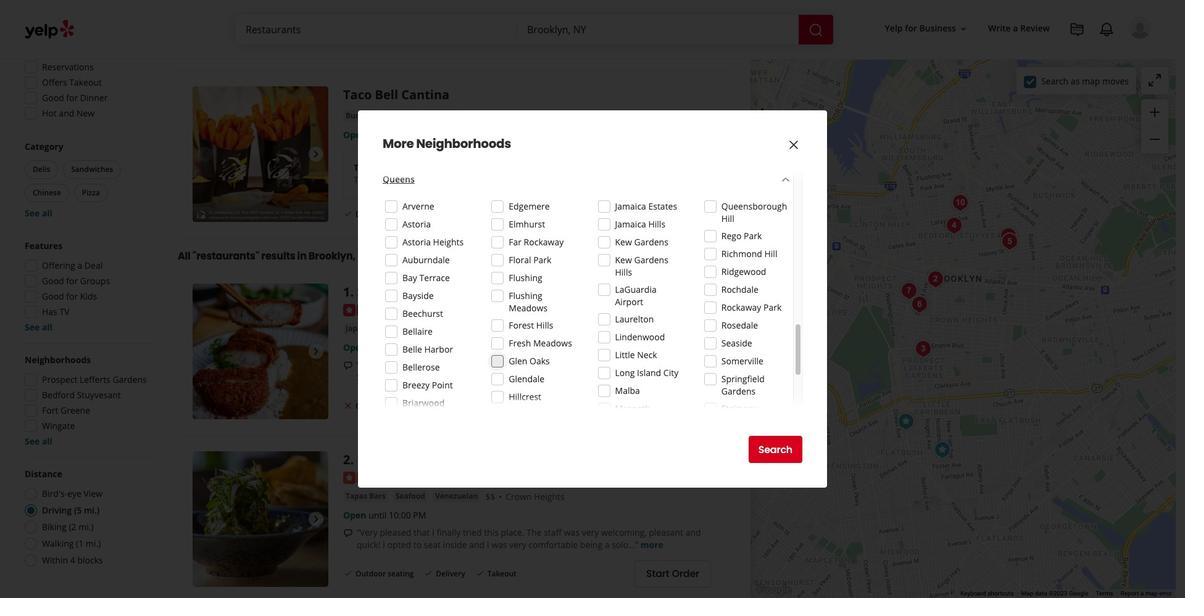 Task type: locate. For each thing, give the bounding box(es) containing it.
0 horizontal spatial rockaway
[[524, 236, 564, 248]]

queensborough hill
[[722, 201, 787, 225]]

1 order from the top
[[672, 400, 700, 414]]

taco for taco bell cantina
[[343, 87, 372, 103]]

seating down breezy
[[388, 401, 414, 412]]

1 horizontal spatial rockaway
[[722, 302, 761, 314]]

and up three…" on the bottom of page
[[613, 359, 629, 371]]

all down the cozy
[[602, 372, 611, 383]]

groups
[[80, 275, 110, 287]]

1 vertical spatial 16 speech v2 image
[[343, 529, 353, 539]]

neighborhoods up prospect on the left of the page
[[25, 354, 91, 366]]

lindenwood
[[615, 332, 665, 343]]

neighborhoods
[[416, 135, 511, 152], [25, 354, 91, 366]]

ñapa
[[375, 452, 407, 469]]

1 vertical spatial start order
[[646, 568, 700, 582]]

previous image for 1
[[198, 345, 212, 359]]

0 vertical spatial kew
[[615, 236, 632, 248]]

flushing for flushing
[[509, 272, 543, 284]]

sandwiches
[[71, 164, 113, 175]]

1 good from the top
[[42, 92, 64, 104]]

outdoor seating down with
[[356, 401, 414, 412]]

option group
[[21, 469, 153, 571]]

altar image
[[897, 279, 921, 303]]

0 vertical spatial slideshow element
[[193, 87, 328, 222]]

1 vertical spatial see
[[25, 322, 40, 333]]

in right the results
[[297, 250, 307, 264]]

heights right crown
[[534, 491, 565, 503]]

taco for taco bell® nacho fries taco bell® nacho fries are back for a limited time.
[[354, 162, 374, 174]]

1 . from the top
[[350, 284, 354, 301]]

flushing up forest
[[509, 290, 543, 302]]

0 horizontal spatial neighborhoods
[[25, 354, 91, 366]]

3 until from the top
[[369, 510, 387, 522]]

1 vertical spatial was
[[492, 540, 507, 551]]

1 vertical spatial map
[[1146, 591, 1158, 598]]

and right hot
[[59, 107, 74, 119]]

i
[[432, 527, 435, 539], [383, 540, 385, 551], [487, 540, 489, 551]]

kew inside kew gardens hills
[[615, 254, 632, 266]]

zoom out image
[[1148, 132, 1163, 147]]

walking (1 mi.)
[[42, 538, 101, 550]]

seating down opted at the bottom left of page
[[388, 569, 414, 580]]

3 previous image from the top
[[198, 513, 212, 527]]

1 horizontal spatial hills
[[615, 267, 632, 278]]

2 good from the top
[[42, 275, 64, 287]]

la ñapa image
[[923, 267, 948, 292]]

16 speech v2 image left "very
[[343, 529, 353, 539]]

1 start order from the top
[[646, 400, 700, 414]]

open
[[42, 30, 64, 42], [343, 129, 366, 141], [343, 342, 366, 354], [343, 510, 366, 522]]

new left york
[[358, 250, 379, 264]]

for for dinner
[[66, 92, 78, 104]]

2 flushing from the top
[[509, 290, 543, 302]]

within 4 blocks
[[42, 555, 103, 567]]

a for write
[[1013, 23, 1018, 34]]

springfield gardens
[[722, 374, 765, 398]]

delis
[[33, 164, 50, 175]]

gardens down "beechurst" on the bottom of page
[[416, 323, 450, 335]]

1 astoria from the top
[[403, 219, 431, 230]]

more link down service
[[647, 372, 670, 383]]

close image
[[787, 138, 801, 152]]

good down offering
[[42, 275, 64, 287]]

mi.) right (5
[[84, 505, 100, 517]]

search inside button
[[759, 443, 793, 457]]

0 horizontal spatial map
[[1082, 75, 1100, 87]]

for down offering a deal
[[66, 275, 78, 287]]

1 vertical spatial start
[[646, 568, 670, 582]]

mi.) for driving (5 mi.)
[[84, 505, 100, 517]]

seafood link
[[393, 491, 428, 503]]

fries up are
[[432, 162, 452, 174]]

meadows
[[509, 303, 548, 314], [533, 338, 572, 349]]

japanese
[[379, 359, 415, 371]]

1 vertical spatial start order link
[[635, 561, 711, 588]]

1 horizontal spatial map
[[1146, 591, 1158, 598]]

search for search as map moves
[[1042, 75, 1069, 87]]

1 vertical spatial jamaica
[[615, 219, 646, 230]]

wingate
[[42, 420, 75, 432]]

good down "offers"
[[42, 92, 64, 104]]

map for moves
[[1082, 75, 1100, 87]]

soboku link
[[357, 284, 409, 301]]

0 vertical spatial very
[[582, 527, 599, 539]]

1 vertical spatial order
[[672, 568, 700, 582]]

nacho down more
[[402, 162, 429, 174]]

for for kids
[[66, 291, 78, 303]]

open down the suggested
[[42, 30, 64, 42]]

1 jamaica from the top
[[615, 201, 646, 212]]

16 checkmark v2 image
[[395, 209, 405, 219], [343, 569, 353, 579], [475, 569, 485, 579]]

the
[[631, 359, 644, 371]]

0 vertical spatial park
[[744, 230, 762, 242]]

1 vertical spatial very
[[509, 540, 527, 551]]

1 vertical spatial until
[[369, 342, 387, 354]]

flushing
[[509, 272, 543, 284], [509, 290, 543, 302]]

open down burgers button
[[343, 129, 366, 141]]

order for 1 . soboku
[[672, 400, 700, 414]]

16 speech v2 image for 1
[[343, 361, 353, 371]]

start down island
[[646, 400, 670, 414]]

2 start order link from the top
[[635, 561, 711, 588]]

venezuelan button
[[433, 491, 481, 503]]

a right "being"
[[605, 540, 610, 551]]

for inside button
[[905, 23, 917, 34]]

0 vertical spatial hill
[[722, 213, 735, 225]]

group
[[21, 10, 153, 123], [1142, 99, 1169, 154], [22, 141, 153, 220], [21, 240, 153, 334], [21, 354, 153, 448]]

next image left "very
[[309, 513, 324, 527]]

1 vertical spatial more link
[[641, 540, 664, 551]]

2 vertical spatial slideshow element
[[193, 452, 328, 588]]

1 horizontal spatial is
[[677, 359, 683, 371]]

16 speech v2 image
[[343, 361, 353, 371], [343, 529, 353, 539]]

pm for soboku
[[408, 342, 421, 354]]

1 flushing from the top
[[509, 272, 543, 284]]

good for good for groups
[[42, 275, 64, 287]]

is left great.
[[677, 359, 683, 371]]

a inside group
[[77, 260, 82, 272]]

2 vertical spatial previous image
[[198, 513, 212, 527]]

2 kew from the top
[[615, 254, 632, 266]]

rockaway up floral park
[[524, 236, 564, 248]]

1 vertical spatial flushing
[[509, 290, 543, 302]]

0 vertical spatial flushing
[[509, 272, 543, 284]]

2 see all from the top
[[25, 322, 52, 333]]

heights for crown heights
[[534, 491, 565, 503]]

is up tacos,
[[559, 359, 566, 371]]

1 see all button from the top
[[25, 207, 52, 219]]

3 good from the top
[[42, 291, 64, 303]]

meadows for flushing
[[509, 303, 548, 314]]

see for prospect lefferts gardens
[[25, 436, 40, 448]]

very
[[582, 527, 599, 539], [509, 540, 527, 551]]

see all button down has
[[25, 322, 52, 333]]

kew down kew gardens
[[615, 254, 632, 266]]

a left deal
[[77, 260, 82, 272]]

mi.) right (1 at the left of page
[[86, 538, 101, 550]]

map left error
[[1146, 591, 1158, 598]]

belle harbor
[[403, 344, 453, 356]]

1 vertical spatial pm
[[413, 510, 426, 522]]

jamaica for jamaica estates
[[615, 201, 646, 212]]

3 see all button from the top
[[25, 436, 52, 448]]

for for business
[[905, 23, 917, 34]]

i right that
[[432, 527, 435, 539]]

heights for astoria heights
[[433, 236, 464, 248]]

2 horizontal spatial 16 checkmark v2 image
[[475, 569, 485, 579]]

start order link
[[635, 393, 711, 420], [635, 561, 711, 588]]

1 kew from the top
[[615, 236, 632, 248]]

open down japanese link
[[343, 342, 366, 354]]

long
[[615, 367, 635, 379]]

next image
[[309, 147, 324, 162]]

neighborhoods inside dialog
[[416, 135, 511, 152]]

1 vertical spatial .
[[350, 452, 354, 469]]

tex-mex button
[[382, 110, 418, 122]]

delivery down the get
[[356, 43, 385, 54]]

1 vertical spatial slideshow element
[[193, 284, 328, 420]]

a right write
[[1013, 23, 1018, 34]]

slideshow element
[[193, 87, 328, 222], [193, 284, 328, 420], [193, 452, 328, 588]]

good up the has tv
[[42, 291, 64, 303]]

1 vertical spatial hills
[[615, 267, 632, 278]]

previous image
[[198, 147, 212, 162], [198, 345, 212, 359], [198, 513, 212, 527]]

kew down jamaica hills
[[615, 236, 632, 248]]

more for la ñapa
[[641, 540, 664, 551]]

1 16 speech v2 image from the top
[[343, 361, 353, 371]]

0 vertical spatial jamaica
[[615, 201, 646, 212]]

0 vertical spatial search
[[1042, 75, 1069, 87]]

terrace
[[420, 272, 450, 284]]

takeout inside group
[[69, 77, 102, 88]]

a right 'report'
[[1141, 591, 1144, 598]]

.
[[350, 284, 354, 301], [350, 452, 354, 469]]

good for dinner
[[42, 92, 108, 104]]

more link down pleasant
[[641, 540, 664, 551]]

map right as
[[1082, 75, 1100, 87]]

mexican button
[[423, 110, 459, 122]]

open for open until 9:45 pm
[[343, 342, 366, 354]]

next image for 2 . la ñapa
[[309, 513, 324, 527]]

0 horizontal spatial new
[[77, 107, 95, 119]]

laguardia airport
[[615, 284, 657, 308]]

0 horizontal spatial heights
[[433, 236, 464, 248]]

for down "good for groups"
[[66, 291, 78, 303]]

1 vertical spatial park
[[534, 254, 552, 266]]

0 horizontal spatial very
[[509, 540, 527, 551]]

24 chevron down v2 image
[[779, 173, 793, 187]]

0 vertical spatial map
[[1082, 75, 1100, 87]]

see all down has
[[25, 322, 52, 333]]

1 . soboku
[[343, 284, 409, 301]]

2 until from the top
[[369, 342, 387, 354]]

2 horizontal spatial hills
[[649, 219, 666, 230]]

1 outdoor from the top
[[356, 401, 386, 412]]

nacho up arverne
[[399, 174, 425, 186]]

i left opted at the bottom left of page
[[383, 540, 385, 551]]

. for 1
[[350, 284, 354, 301]]

(36 reviews) link
[[430, 303, 477, 316]]

very down place.
[[509, 540, 527, 551]]

in
[[297, 250, 307, 264], [472, 359, 479, 371]]

open for open until 2:00 am
[[343, 129, 366, 141]]

takeout down pickup
[[407, 43, 436, 54]]

elmhurst
[[509, 219, 545, 230]]

2 see all button from the top
[[25, 322, 52, 333]]

prospect lefferts gardens
[[42, 374, 147, 386]]

"very pleased that i finally tried this place.  the staff was very welcoming, pleasant and quick! i opted to seat inside and i was very comfortable being a solo…"
[[357, 527, 701, 551]]

mi.) right (2
[[79, 522, 94, 533]]

1 horizontal spatial very
[[582, 527, 599, 539]]

0 vertical spatial mi.)
[[84, 505, 100, 517]]

driving (5 mi.)
[[42, 505, 100, 517]]

sandwiches button
[[63, 161, 121, 179]]

2 . from the top
[[350, 452, 354, 469]]

takeout up dinner
[[69, 77, 102, 88]]

hill inside queensborough hill
[[722, 213, 735, 225]]

estates
[[649, 201, 677, 212]]

and down south
[[480, 372, 496, 383]]

burgers link
[[343, 110, 377, 122]]

group containing suggested
[[21, 10, 153, 123]]

search for search
[[759, 443, 793, 457]]

0 vertical spatial hills
[[649, 219, 666, 230]]

0 vertical spatial .
[[350, 284, 354, 301]]

0 vertical spatial next image
[[309, 345, 324, 359]]

1 next image from the top
[[309, 345, 324, 359]]

kew gardens hills
[[615, 254, 669, 278]]

more down pleasant
[[641, 540, 664, 551]]

1 is from the left
[[559, 359, 566, 371]]

until for soboku
[[369, 342, 387, 354]]

1 seating from the top
[[388, 401, 414, 412]]

order down city
[[672, 400, 700, 414]]

1 vertical spatial kew
[[615, 254, 632, 266]]

see all for offering
[[25, 322, 52, 333]]

hills for jamaica hills
[[649, 219, 666, 230]]

3 see from the top
[[25, 436, 40, 448]]

park for rockaway park
[[764, 302, 782, 314]]

all for features
[[42, 322, 52, 333]]

seating for la ñapa
[[388, 569, 414, 580]]

None search field
[[236, 15, 833, 44]]

burgers button
[[343, 110, 377, 122]]

2 vertical spatial until
[[369, 510, 387, 522]]

mi.) for biking (2 mi.)
[[79, 522, 94, 533]]

2 previous image from the top
[[198, 345, 212, 359]]

2 vertical spatial park
[[764, 302, 782, 314]]

2 astoria from the top
[[403, 236, 431, 248]]

in inside "new japanese comfort spot in south slope. inside is super cozy and the service is great. started with takoyaki, karaage and spicy salmon tacos, loved all three…"
[[472, 359, 479, 371]]

moves
[[1103, 75, 1129, 87]]

0 horizontal spatial i
[[383, 540, 385, 551]]

astoria for astoria heights
[[403, 236, 431, 248]]

2:00
[[389, 129, 406, 141]]

2 vertical spatial mi.)
[[86, 538, 101, 550]]

1 start order link from the top
[[635, 393, 711, 420]]

curbside
[[370, 8, 405, 20]]

neighborhoods inside group
[[25, 354, 91, 366]]

1 outdoor seating from the top
[[356, 401, 414, 412]]

biking (2 mi.)
[[42, 522, 94, 533]]

fresh meadows
[[509, 338, 572, 349]]

1 vertical spatial fries
[[427, 174, 447, 186]]

park up richmond hill
[[744, 230, 762, 242]]

jamaica hills
[[615, 219, 666, 230]]

2 slideshow element from the top
[[193, 284, 328, 420]]

16 checkmark v2 image
[[343, 43, 353, 53], [395, 43, 405, 53], [343, 209, 353, 219], [424, 401, 434, 411], [424, 569, 434, 579]]

1 vertical spatial nacho
[[399, 174, 425, 186]]

0 vertical spatial see all
[[25, 207, 52, 219]]

open for open now
[[42, 30, 64, 42]]

bellaire
[[403, 326, 433, 338]]

open inside group
[[42, 30, 64, 42]]

see all button down wingate
[[25, 436, 52, 448]]

1 horizontal spatial was
[[564, 527, 580, 539]]

write
[[988, 23, 1011, 34]]

view
[[84, 488, 103, 500]]

2 start from the top
[[646, 568, 670, 582]]

1 vertical spatial neighborhoods
[[25, 354, 91, 366]]

long island city
[[615, 367, 679, 379]]

open down tapas on the left bottom
[[343, 510, 366, 522]]

start order link down city
[[635, 393, 711, 420]]

all down wingate
[[42, 436, 52, 448]]

breezy point
[[403, 380, 453, 391]]

1 vertical spatial see all
[[25, 322, 52, 333]]

0 horizontal spatial in
[[297, 250, 307, 264]]

heights inside more neighborhoods dialog
[[433, 236, 464, 248]]

1 vertical spatial outdoor seating
[[356, 569, 414, 580]]

1 vertical spatial meadows
[[533, 338, 572, 349]]

0 vertical spatial rockaway
[[524, 236, 564, 248]]

start order link down pleasant
[[635, 561, 711, 588]]

mex
[[400, 111, 415, 121]]

gardens up stuyvesant
[[113, 374, 147, 386]]

0 vertical spatial bell®
[[376, 162, 399, 174]]

16 speech v2 image left the "new
[[343, 361, 353, 371]]

seafood
[[396, 491, 425, 502]]

maspeth
[[615, 403, 650, 415]]

2 see from the top
[[25, 322, 40, 333]]

pickup
[[407, 8, 434, 20]]

pm down bellaire
[[408, 342, 421, 354]]

bell
[[375, 87, 398, 103]]

hills inside kew gardens hills
[[615, 267, 632, 278]]

2 outdoor from the top
[[356, 569, 386, 580]]

0 vertical spatial previous image
[[198, 147, 212, 162]]

1 slideshow element from the top
[[193, 87, 328, 222]]

3 slideshow element from the top
[[193, 452, 328, 588]]

trad room image
[[997, 229, 1022, 254]]

hill up rego
[[722, 213, 735, 225]]

0 vertical spatial more link
[[647, 372, 670, 383]]

2 16 speech v2 image from the top
[[343, 529, 353, 539]]

for down offers takeout
[[66, 92, 78, 104]]

all inside "new japanese comfort spot in south slope. inside is super cozy and the service is great. started with takoyaki, karaage and spicy salmon tacos, loved all three…"
[[602, 372, 611, 383]]

very up "being"
[[582, 527, 599, 539]]

terms
[[1096, 591, 1114, 598]]

flushing inside flushing meadows
[[509, 290, 543, 302]]

1 horizontal spatial 16 checkmark v2 image
[[395, 209, 405, 219]]

0 horizontal spatial is
[[559, 359, 566, 371]]

1 vertical spatial more
[[647, 372, 670, 383]]

forest hills
[[509, 320, 553, 332]]

hill
[[722, 213, 735, 225], [765, 248, 778, 260]]

2 is from the left
[[677, 359, 683, 371]]

flushing for flushing meadows
[[509, 290, 543, 302]]

gardens down jamaica hills
[[634, 236, 669, 248]]

2 . la ñapa
[[343, 452, 407, 469]]

0 vertical spatial start
[[646, 400, 670, 414]]

in right the spot
[[472, 359, 479, 371]]

nacho
[[402, 162, 429, 174], [399, 174, 425, 186]]

2 vertical spatial see all
[[25, 436, 52, 448]]

more neighborhoods dialog
[[0, 0, 1185, 599]]

4.5 star rating image
[[343, 472, 410, 485]]

meadows for fresh
[[533, 338, 572, 349]]

0 vertical spatial 16 speech v2 image
[[343, 361, 353, 371]]

gardens inside kew gardens hills
[[634, 254, 669, 266]]

more
[[383, 135, 414, 152]]

1 vertical spatial see all button
[[25, 322, 52, 333]]

data
[[1035, 591, 1048, 598]]

more down service
[[647, 372, 670, 383]]

was down this
[[492, 540, 507, 551]]

all
[[178, 250, 191, 264]]

open for open until 10:00 pm
[[343, 510, 366, 522]]

0 horizontal spatial hill
[[722, 213, 735, 225]]

pm for la ñapa
[[413, 510, 426, 522]]

1 vertical spatial rockaway
[[722, 302, 761, 314]]

fries left are
[[427, 174, 447, 186]]

three…"
[[613, 372, 645, 383]]

meadows up "forest hills"
[[509, 303, 548, 314]]

slideshow element for 1
[[193, 284, 328, 420]]

2 order from the top
[[672, 568, 700, 582]]

and
[[59, 107, 74, 119], [613, 359, 629, 371], [480, 372, 496, 383], [686, 527, 701, 539], [469, 540, 485, 551]]

for right yelp
[[905, 23, 917, 34]]

0 vertical spatial taco
[[343, 87, 372, 103]]

pm up that
[[413, 510, 426, 522]]

venezuelan link
[[433, 491, 481, 503]]

group containing features
[[21, 240, 153, 334]]

1 horizontal spatial hill
[[765, 248, 778, 260]]

1 vertical spatial seating
[[388, 569, 414, 580]]

2 jamaica from the top
[[615, 219, 646, 230]]

2 seating from the top
[[388, 569, 414, 580]]

0 vertical spatial pm
[[408, 342, 421, 354]]

zoom in image
[[1148, 105, 1163, 120]]

0 vertical spatial start order link
[[635, 393, 711, 420]]

pizza button
[[74, 184, 108, 203]]

hills down estates
[[649, 219, 666, 230]]

jamaica up jamaica hills
[[615, 201, 646, 212]]

pleased
[[380, 527, 411, 539]]

distance
[[25, 469, 62, 480]]

next image
[[309, 345, 324, 359], [309, 513, 324, 527]]

order down pleasant
[[672, 568, 700, 582]]

all down has
[[42, 322, 52, 333]]

0 vertical spatial outdoor
[[356, 401, 386, 412]]

gardens inside springfield gardens
[[722, 386, 756, 398]]

start order for 1 . soboku
[[646, 400, 700, 414]]

japanese
[[346, 323, 379, 334]]

see all button down chinese button
[[25, 207, 52, 219]]

1 horizontal spatial in
[[472, 359, 479, 371]]

gardens down springfield
[[722, 386, 756, 398]]

map for error
[[1146, 591, 1158, 598]]

all "restaurants" results in brooklyn, new york
[[178, 250, 404, 264]]

until down bars
[[369, 510, 387, 522]]

mi.)
[[84, 505, 100, 517], [79, 522, 94, 533], [86, 538, 101, 550]]

until left 9:45
[[369, 342, 387, 354]]

see all down chinese button
[[25, 207, 52, 219]]

i down this
[[487, 540, 489, 551]]

outdoor down quick!
[[356, 569, 386, 580]]

fries
[[432, 162, 452, 174], [427, 174, 447, 186]]

0 vertical spatial astoria
[[403, 219, 431, 230]]

2 start order from the top
[[646, 568, 700, 582]]

start down pleasant
[[646, 568, 670, 582]]

all for category
[[42, 207, 52, 219]]

astoria for astoria
[[403, 219, 431, 230]]

slideshow element for 2
[[193, 452, 328, 588]]

bay
[[403, 272, 417, 284]]

more right read
[[509, 8, 531, 20]]

0 horizontal spatial was
[[492, 540, 507, 551]]

0 vertical spatial good
[[42, 92, 64, 104]]

0 vertical spatial in
[[297, 250, 307, 264]]

cantina
[[401, 87, 450, 103]]

1 vertical spatial mi.)
[[79, 522, 94, 533]]

takeout down the spicy
[[488, 401, 517, 412]]

rockaway down rochdale
[[722, 302, 761, 314]]

gardens down kew gardens
[[634, 254, 669, 266]]

slope.
[[507, 359, 531, 371]]

1 vertical spatial search
[[759, 443, 793, 457]]

projects image
[[1070, 22, 1085, 37]]

1 vertical spatial heights
[[534, 491, 565, 503]]

1 horizontal spatial neighborhoods
[[416, 135, 511, 152]]

a inside ""very pleased that i finally tried this place.  the staff was very welcoming, pleasant and quick! i opted to seat inside and i was very comfortable being a solo…""
[[605, 540, 610, 551]]

0 vertical spatial see all button
[[25, 207, 52, 219]]

outdoor seating
[[356, 401, 414, 412], [356, 569, 414, 580]]

rockaway park
[[722, 302, 782, 314]]

tapas
[[346, 491, 367, 502]]

2 outdoor seating from the top
[[356, 569, 414, 580]]

hill right richmond
[[765, 248, 778, 260]]

outdoor seating down opted at the bottom left of page
[[356, 569, 414, 580]]

0 vertical spatial meadows
[[509, 303, 548, 314]]

a inside write a review link
[[1013, 23, 1018, 34]]

. left la
[[350, 452, 354, 469]]

1 vertical spatial previous image
[[198, 345, 212, 359]]

2 next image from the top
[[309, 513, 324, 527]]

3 see all from the top
[[25, 436, 52, 448]]

0 vertical spatial see
[[25, 207, 40, 219]]

1 start from the top
[[646, 400, 670, 414]]

hills up laguardia
[[615, 267, 632, 278]]

see all for prospect
[[25, 436, 52, 448]]

1 see all from the top
[[25, 207, 52, 219]]



Task type: vqa. For each thing, say whether or not it's contained in the screenshot.


Task type: describe. For each thing, give the bounding box(es) containing it.
rego
[[722, 230, 742, 242]]

with
[[388, 372, 406, 383]]

kew for kew gardens
[[615, 236, 632, 248]]

delivery down point
[[436, 401, 465, 412]]

search as map moves
[[1042, 75, 1129, 87]]

opted
[[388, 540, 411, 551]]

and right pleasant
[[686, 527, 701, 539]]

next image for 1 . soboku
[[309, 345, 324, 359]]

time.
[[542, 174, 564, 186]]

google
[[1069, 591, 1089, 598]]

that
[[414, 527, 430, 539]]

gardens for kew gardens hills
[[634, 254, 669, 266]]

more for soboku
[[647, 372, 670, 383]]

kew gardens
[[615, 236, 669, 248]]

terms link
[[1096, 591, 1114, 598]]

16 chevron down v2 image
[[959, 24, 969, 34]]

and down "tried"
[[469, 540, 485, 551]]

as
[[1071, 75, 1080, 87]]

(5
[[74, 505, 82, 517]]

venezuelan
[[435, 491, 478, 502]]

user actions element
[[875, 15, 1169, 91]]

takeout down this
[[488, 569, 517, 580]]

deal
[[84, 260, 103, 272]]

solo…"
[[612, 540, 638, 551]]

lefferts
[[80, 374, 110, 386]]

reviews)
[[444, 304, 477, 316]]

1 vertical spatial new
[[358, 250, 379, 264]]

notifications image
[[1100, 22, 1114, 37]]

glen
[[509, 356, 528, 367]]

4.8 star rating image
[[343, 304, 410, 317]]

see all button for prospect lefferts gardens
[[25, 436, 52, 448]]

shortcuts
[[988, 591, 1014, 598]]

comfort
[[417, 359, 450, 371]]

search image
[[809, 23, 824, 38]]

new inside group
[[77, 107, 95, 119]]

hill for queensborough hill
[[722, 213, 735, 225]]

has tv
[[42, 306, 69, 318]]

jamaica estates
[[615, 201, 677, 212]]

more link for soboku
[[647, 372, 670, 383]]

a for report
[[1141, 591, 1144, 598]]

south
[[481, 359, 505, 371]]

0 vertical spatial more
[[509, 8, 531, 20]]

chinese button
[[25, 184, 69, 203]]

jamaica for jamaica hills
[[615, 219, 646, 230]]

chinese
[[33, 188, 61, 198]]

good for good for dinner
[[42, 92, 64, 104]]

group containing category
[[22, 141, 153, 220]]

(36 reviews)
[[430, 304, 477, 316]]

neck
[[637, 349, 657, 361]]

l'antagoniste image
[[996, 224, 1021, 249]]

keyboard
[[961, 591, 986, 598]]

cornbread brooklyn image
[[907, 292, 932, 317]]

laurelton
[[615, 314, 654, 325]]

. for 2
[[350, 452, 354, 469]]

0 vertical spatial fries
[[432, 162, 452, 174]]

floral
[[509, 254, 531, 266]]

delis button
[[25, 161, 58, 179]]

see for offering a deal
[[25, 322, 40, 333]]

richmond
[[722, 248, 762, 260]]

group containing neighborhoods
[[21, 354, 153, 448]]

hills for forest hills
[[536, 320, 553, 332]]

driving
[[42, 505, 72, 517]]

the
[[527, 527, 542, 539]]

japanese button
[[343, 323, 382, 335]]

delivery.
[[447, 8, 481, 20]]

park for floral park
[[534, 254, 552, 266]]

guacuco bed-stuy image
[[948, 190, 973, 215]]

google image
[[754, 583, 795, 599]]

dinner
[[80, 92, 108, 104]]

gardens for kew gardens
[[634, 236, 669, 248]]

more neighborhoods
[[383, 135, 511, 152]]

macosa trattoria image
[[942, 213, 967, 238]]

crown heights
[[506, 491, 565, 503]]

see all button for offering a deal
[[25, 322, 52, 333]]

16 speech v2 image for 2
[[343, 529, 353, 539]]

reservations
[[42, 61, 94, 73]]

taco bell® nacho fries taco bell® nacho fries are back for a limited time.
[[354, 162, 564, 186]]

suggested
[[25, 10, 69, 22]]

expand map image
[[1148, 73, 1163, 88]]

4.8 link
[[415, 303, 427, 316]]

blocks
[[77, 555, 103, 567]]

delivery down inside
[[436, 569, 465, 580]]

mi.) for walking (1 mi.)
[[86, 538, 101, 550]]

map region
[[742, 0, 1185, 599]]

start order for 2 . la ñapa
[[646, 568, 700, 582]]

0 vertical spatial nacho
[[402, 162, 429, 174]]

0 vertical spatial was
[[564, 527, 580, 539]]

walking
[[42, 538, 74, 550]]

seating for soboku
[[388, 401, 414, 412]]

start order link for la ñapa
[[635, 561, 711, 588]]

little neck
[[615, 349, 657, 361]]

hill for richmond hill
[[765, 248, 778, 260]]

inside
[[443, 540, 467, 551]]

all for neighborhoods
[[42, 436, 52, 448]]

start for soboku
[[646, 400, 670, 414]]

karaage
[[446, 372, 478, 383]]

gardens for springfield gardens
[[722, 386, 756, 398]]

write a review link
[[983, 18, 1055, 40]]

2 horizontal spatial i
[[487, 540, 489, 551]]

a for offering
[[77, 260, 82, 272]]

category
[[25, 141, 63, 152]]

are
[[449, 174, 463, 186]]

map data ©2023 google
[[1022, 591, 1089, 598]]

good for kids
[[42, 291, 97, 303]]

glendale
[[509, 374, 545, 385]]

1 until from the top
[[369, 129, 387, 141]]

delivery down queens at the left of page
[[356, 209, 385, 220]]

subway image
[[930, 438, 955, 463]]

bars
[[369, 491, 386, 502]]

richmond hill
[[722, 248, 778, 260]]

started
[[357, 372, 386, 383]]

1 previous image from the top
[[198, 147, 212, 162]]

until for la
[[369, 510, 387, 522]]

"very
[[357, 527, 378, 539]]

yelp for business button
[[880, 18, 974, 40]]

offering
[[42, 260, 75, 272]]

spicy
[[498, 372, 518, 383]]

1 see from the top
[[25, 207, 40, 219]]

1 horizontal spatial i
[[432, 527, 435, 539]]

write a review
[[988, 23, 1050, 34]]

crown
[[506, 491, 532, 503]]

tv
[[60, 306, 69, 318]]

(1
[[76, 538, 83, 550]]

gardens for carroll gardens
[[416, 323, 450, 335]]

greene
[[60, 405, 90, 417]]

burgers
[[346, 111, 375, 121]]

names image
[[911, 337, 936, 361]]

and inside group
[[59, 107, 74, 119]]

tapas bars link
[[343, 491, 388, 503]]

eye
[[67, 488, 81, 500]]

staff
[[544, 527, 562, 539]]

gardens inside group
[[113, 374, 147, 386]]

for for groups
[[66, 275, 78, 287]]

japanese link
[[343, 323, 382, 335]]

option group containing distance
[[21, 469, 153, 571]]

outdoor seating for la
[[356, 569, 414, 580]]

outdoor for soboku
[[356, 401, 386, 412]]

quick!
[[357, 540, 381, 551]]

kew for kew gardens hills
[[615, 254, 632, 266]]

city
[[664, 367, 679, 379]]

1 vertical spatial bell®
[[375, 174, 397, 186]]

malba
[[615, 385, 640, 397]]

pleasant
[[649, 527, 683, 539]]

0 horizontal spatial 16 checkmark v2 image
[[343, 569, 353, 579]]

good for good for kids
[[42, 291, 64, 303]]

16 close v2 image
[[343, 401, 353, 411]]

start for la ñapa
[[646, 568, 670, 582]]

more link for la ñapa
[[641, 540, 664, 551]]

previous image for 2
[[198, 513, 212, 527]]

outdoor seating for soboku
[[356, 401, 414, 412]]

pizza
[[82, 188, 100, 198]]

outdoor for la
[[356, 569, 386, 580]]

mexican
[[425, 111, 456, 121]]

for
[[486, 174, 499, 186]]

soboku image
[[767, 236, 791, 260]]

order for 2 . la ñapa
[[672, 568, 700, 582]]

park for rego park
[[744, 230, 762, 242]]

tapas bars
[[346, 491, 386, 502]]

tapas bars button
[[343, 491, 388, 503]]

(2
[[69, 522, 76, 533]]

taco bell cantina image
[[894, 410, 918, 434]]

takeout up the astoria heights
[[407, 209, 436, 220]]

la ñapa link
[[357, 452, 407, 469]]

start order link for soboku
[[635, 393, 711, 420]]

auburndale
[[403, 254, 450, 266]]

2 vertical spatial taco
[[354, 174, 373, 186]]



